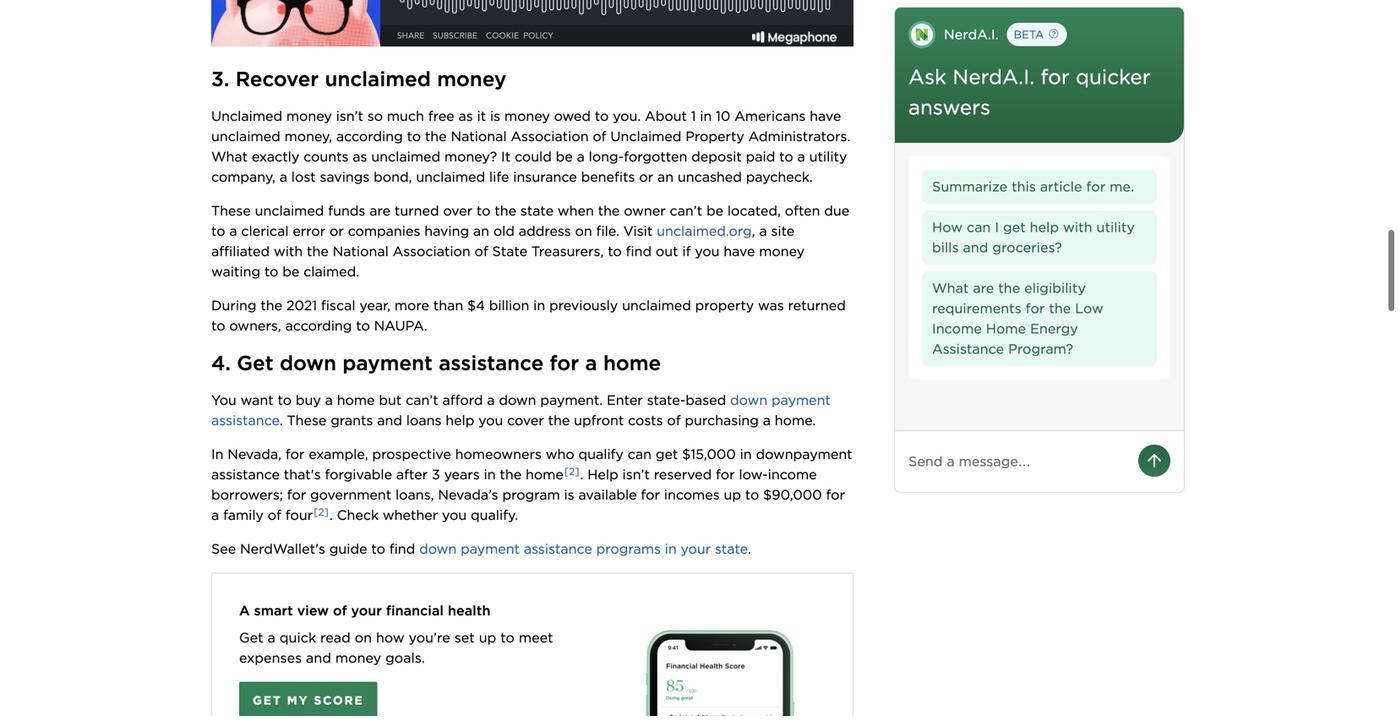Task type: describe. For each thing, give the bounding box(es) containing it.
read
[[321, 629, 351, 646]]

association inside unclaimed money isn't so much free as it is money owed to you. about 1 in 10 americans have unclaimed money, according to the national association of unclaimed property administrators. what exactly counts as unclaimed money? it could be a long-forgotten deposit paid to a utility company, a lost savings bond, unclaimed life insurance benefits or an uncashed paycheck.
[[511, 128, 589, 145]]

$15,000
[[683, 446, 736, 462]]

. for help
[[581, 466, 584, 483]]

exactly
[[252, 148, 300, 165]]

unclaimed inside the 'during the 2021 fiscal year, more than $4 billion in previously unclaimed property was returned to owners, according to naupa.'
[[622, 297, 692, 314]]

the inside the 'during the 2021 fiscal year, more than $4 billion in previously unclaimed property was returned to owners, according to naupa.'
[[261, 297, 283, 314]]

goals.
[[386, 650, 425, 666]]

3.
[[211, 67, 230, 91]]

income
[[933, 320, 982, 337]]

insurance
[[514, 169, 577, 185]]

view
[[297, 602, 329, 619]]

clerical
[[241, 223, 289, 239]]

. these grants and loans help you cover the upfront costs of purchasing a home.
[[280, 412, 816, 429]]

unclaimed inside these unclaimed funds are turned over to the state when the owner can't be located, often due to a clerical error or companies having an old address on file. visit
[[255, 202, 324, 219]]

four
[[286, 507, 313, 523]]

home inside in nevada, for example, prospective homeowners who qualify can get $15,000 in downpayment assistance that's forgivable after 3 years in the home
[[526, 466, 564, 483]]

be inside these unclaimed funds are turned over to the state when the owner can't be located, often due to a clerical error or companies having an old address on file. visit
[[707, 202, 724, 219]]

purchasing
[[685, 412, 759, 429]]

summarize this article for me. button
[[923, 170, 1158, 204]]

old
[[494, 223, 515, 239]]

paid
[[746, 148, 776, 165]]

i
[[996, 219, 1000, 235]]

beta
[[1014, 28, 1045, 41]]

for inside button
[[1087, 178, 1106, 195]]

the up file.
[[598, 202, 620, 219]]

the up requirements
[[999, 280, 1021, 296]]

claimed.
[[304, 263, 359, 280]]

1 horizontal spatial as
[[459, 108, 473, 124]]

in down homeowners
[[484, 466, 496, 483]]

groceries?
[[993, 239, 1063, 256]]

to right guide
[[372, 541, 386, 557]]

is inside . help isn't reserved for low-income borrowers; for government loans, nevada's program is available for incomes up to $90,000 for a family of four
[[564, 487, 575, 503]]

0 horizontal spatial home
[[337, 392, 375, 408]]

for up four
[[287, 487, 306, 503]]

me.
[[1110, 178, 1135, 195]]

to left you.
[[595, 108, 609, 124]]

the down the payment.
[[548, 412, 570, 429]]

visit
[[624, 223, 653, 239]]

payment.
[[541, 392, 603, 408]]

for inside in nevada, for example, prospective homeowners who qualify can get $15,000 in downpayment assistance that's forgivable after 3 years in the home
[[286, 446, 305, 462]]

more information about beta image
[[1008, 20, 1070, 47]]

0 vertical spatial home
[[604, 351, 661, 375]]

get for get a quick read on how you're set up to meet expenses and money goals.
[[239, 629, 264, 646]]

low-
[[739, 466, 768, 483]]

the inside unclaimed money isn't so much free as it is money owed to you. about 1 in 10 americans have unclaimed money, according to the national association of unclaimed property administrators. what exactly counts as unclaimed money? it could be a long-forgotten deposit paid to a utility company, a lost savings bond, unclaimed life insurance benefits or an uncashed paycheck.
[[425, 128, 447, 145]]

it
[[501, 148, 511, 165]]

1
[[691, 108, 696, 124]]

nerdwallet's
[[240, 541, 326, 557]]

Message Entry text field
[[909, 452, 1125, 472]]

benefits
[[581, 169, 635, 185]]

1 horizontal spatial your
[[681, 541, 711, 557]]

but
[[379, 392, 402, 408]]

an inside these unclaimed funds are turned over to the state when the owner can't be located, often due to a clerical error or companies having an old address on file. visit
[[473, 223, 490, 239]]

are inside what are the eligibility requirements for the low income home energy assistance program?
[[973, 280, 995, 296]]

get inside how can i get help with utility bills and groceries?
[[1004, 219, 1026, 235]]

address
[[519, 223, 571, 239]]

funds
[[328, 202, 366, 219]]

have inside unclaimed money isn't so much free as it is money owed to you. about 1 in 10 americans have unclaimed money, according to the national association of unclaimed property administrators. what exactly counts as unclaimed money? it could be a long-forgotten deposit paid to a utility company, a lost savings bond, unclaimed life insurance benefits or an uncashed paycheck.
[[810, 108, 842, 124]]

returned
[[789, 297, 846, 314]]

if
[[683, 243, 691, 260]]

who
[[546, 446, 575, 462]]

eligibility
[[1025, 280, 1087, 296]]

3. recover unclaimed money
[[211, 67, 507, 91]]

3
[[432, 466, 440, 483]]

find inside , a site affiliated with the national association of state treasurers, to find out if you have money waiting to be claimed.
[[626, 243, 652, 260]]

in right the programs at bottom
[[665, 541, 677, 557]]

get my score
[[253, 693, 364, 708]]

to right over
[[477, 202, 491, 219]]

a down the administrators. at the right of page
[[798, 148, 806, 165]]

down payment assistance link
[[211, 392, 835, 429]]

is inside unclaimed money isn't so much free as it is money owed to you. about 1 in 10 americans have unclaimed money, according to the national association of unclaimed property administrators. what exactly counts as unclaimed money? it could be a long-forgotten deposit paid to a utility company, a lost savings bond, unclaimed life insurance benefits or an uncashed paycheck.
[[490, 108, 501, 124]]

down down . check whether you qualify.
[[419, 541, 457, 557]]

have inside , a site affiliated with the national association of state treasurers, to find out if you have money waiting to be claimed.
[[724, 243, 755, 260]]

or inside unclaimed money isn't so much free as it is money owed to you. about 1 in 10 americans have unclaimed money, according to the national association of unclaimed property administrators. what exactly counts as unclaimed money? it could be a long-forgotten deposit paid to a utility company, a lost savings bond, unclaimed life insurance benefits or an uncashed paycheck.
[[640, 169, 654, 185]]

money up money,
[[287, 108, 332, 124]]

companies
[[348, 223, 421, 239]]

money,
[[285, 128, 332, 145]]

an inside unclaimed money isn't so much free as it is money owed to you. about 1 in 10 americans have unclaimed money, according to the national association of unclaimed property administrators. what exactly counts as unclaimed money? it could be a long-forgotten deposit paid to a utility company, a lost savings bond, unclaimed life insurance benefits or an uncashed paycheck.
[[658, 169, 674, 185]]

qualify
[[579, 446, 624, 462]]

expenses
[[239, 650, 302, 666]]

upfront
[[574, 412, 624, 429]]

nerda.i. inside ask nerda.i. for quicker answers
[[953, 65, 1035, 89]]

national inside , a site affiliated with the national association of state treasurers, to find out if you have money waiting to be claimed.
[[333, 243, 389, 260]]

up inside . help isn't reserved for low-income borrowers; for government loans, nevada's program is available for incomes up to $90,000 for a family of four
[[724, 487, 742, 503]]

a left the "home."
[[763, 412, 771, 429]]

isn't for money
[[336, 108, 364, 124]]

free
[[428, 108, 455, 124]]

money up could at the left
[[505, 108, 550, 124]]

2 vertical spatial you
[[442, 507, 467, 523]]

unclaimed down money?
[[416, 169, 485, 185]]

can inside how can i get help with utility bills and groceries?
[[967, 219, 991, 235]]

to down during
[[211, 317, 225, 334]]

of right view
[[333, 602, 347, 619]]

turned
[[395, 202, 439, 219]]

summarize
[[933, 178, 1008, 195]]

year,
[[360, 297, 391, 314]]

a left long-
[[577, 148, 585, 165]]

down up the buy
[[280, 351, 337, 375]]

home
[[987, 320, 1027, 337]]

having
[[425, 223, 469, 239]]

to left the buy
[[278, 392, 292, 408]]

borrowers;
[[211, 487, 283, 503]]

property
[[686, 128, 745, 145]]

low
[[1076, 300, 1104, 317]]

0 horizontal spatial as
[[353, 148, 367, 165]]

, a site affiliated with the national association of state treasurers, to find out if you have money waiting to be claimed.
[[211, 223, 809, 280]]

get for get my score
[[253, 693, 282, 708]]

my
[[287, 693, 309, 708]]

get inside in nevada, for example, prospective homeowners who qualify can get $15,000 in downpayment assistance that's forgivable after 3 years in the home
[[656, 446, 678, 462]]

grants
[[331, 412, 373, 429]]

how can i get help with utility bills and groceries? button
[[923, 211, 1158, 265]]

for down the $15,000
[[716, 466, 735, 483]]

to inside get a quick read on how you're set up to meet expenses and money goals.
[[501, 629, 515, 646]]

requirements
[[933, 300, 1022, 317]]

buy
[[296, 392, 321, 408]]

what are the eligibility requirements for the low income home energy assistance program?
[[933, 280, 1104, 357]]

1 vertical spatial can't
[[406, 392, 439, 408]]

answers
[[909, 95, 991, 120]]

money?
[[445, 148, 497, 165]]

a right "afford"
[[487, 392, 495, 408]]

want
[[241, 392, 274, 408]]

ask
[[909, 65, 947, 89]]

over
[[443, 202, 473, 219]]

down payment assistance
[[211, 392, 835, 429]]

0 horizontal spatial unclaimed
[[211, 108, 282, 124]]

to down much
[[407, 128, 421, 145]]

naupa.
[[374, 317, 428, 334]]

when
[[558, 202, 594, 219]]

be inside unclaimed money isn't so much free as it is money owed to you. about 1 in 10 americans have unclaimed money, according to the national association of unclaimed property administrators. what exactly counts as unclaimed money? it could be a long-forgotten deposit paid to a utility company, a lost savings bond, unclaimed life insurance benefits or an uncashed paycheck.
[[556, 148, 573, 165]]

to right waiting
[[265, 263, 279, 280]]

down up the cover
[[499, 392, 537, 408]]

income
[[768, 466, 817, 483]]

the inside in nevada, for example, prospective homeowners who qualify can get $15,000 in downpayment assistance that's forgivable after 3 years in the home
[[500, 466, 522, 483]]

nevada,
[[228, 446, 282, 462]]

for right $90,000
[[827, 487, 846, 503]]

treasurers,
[[532, 243, 604, 260]]

affiliated
[[211, 243, 270, 260]]

program?
[[1009, 341, 1074, 357]]

1 horizontal spatial payment
[[461, 541, 520, 557]]

and inside how can i get help with utility bills and groceries?
[[964, 239, 989, 256]]

to down file.
[[608, 243, 622, 260]]

in up low-
[[740, 446, 752, 462]]

a inside , a site affiliated with the national association of state treasurers, to find out if you have money waiting to be claimed.
[[760, 223, 767, 239]]

file.
[[597, 223, 620, 239]]

how
[[933, 219, 963, 235]]

state-
[[647, 392, 686, 408]]

waiting
[[211, 263, 261, 280]]

costs
[[628, 412, 663, 429]]

4. get down payment assistance for a home
[[211, 351, 661, 375]]



Task type: locate. For each thing, give the bounding box(es) containing it.
be up insurance
[[556, 148, 573, 165]]

up down low-
[[724, 487, 742, 503]]

an down the forgotten
[[658, 169, 674, 185]]

the
[[425, 128, 447, 145], [495, 202, 517, 219], [598, 202, 620, 219], [307, 243, 329, 260], [999, 280, 1021, 296], [261, 297, 283, 314], [1050, 300, 1072, 317], [548, 412, 570, 429], [500, 466, 522, 483]]

to left meet
[[501, 629, 515, 646]]

0 horizontal spatial are
[[370, 202, 391, 219]]

0 vertical spatial according
[[336, 128, 403, 145]]

with inside how can i get help with utility bills and groceries?
[[1064, 219, 1093, 235]]

1 vertical spatial utility
[[1097, 219, 1136, 235]]

state inside these unclaimed funds are turned over to the state when the owner can't be located, often due to a clerical error or companies having an old address on file. visit
[[521, 202, 554, 219]]

1 vertical spatial what
[[933, 280, 969, 296]]

0 horizontal spatial these
[[211, 202, 251, 219]]

programs
[[597, 541, 661, 557]]

1 vertical spatial are
[[973, 280, 995, 296]]

0 horizontal spatial what
[[211, 148, 248, 165]]

1 horizontal spatial be
[[556, 148, 573, 165]]

is right it
[[490, 108, 501, 124]]

0 horizontal spatial have
[[724, 243, 755, 260]]

1 vertical spatial as
[[353, 148, 367, 165]]

money down read
[[336, 650, 382, 666]]

see
[[211, 541, 236, 557]]

these inside these unclaimed funds are turned over to the state when the owner can't be located, often due to a clerical error or companies having an old address on file. visit
[[211, 202, 251, 219]]

association down having
[[393, 243, 471, 260]]

and down read
[[306, 650, 332, 666]]

for up the payment.
[[550, 351, 579, 375]]

are up requirements
[[973, 280, 995, 296]]

0 vertical spatial as
[[459, 108, 473, 124]]

assistance inside the down payment assistance
[[211, 412, 280, 429]]

homeowners
[[455, 446, 542, 462]]

unclaimed up the bond,
[[371, 148, 441, 165]]

get inside 'get my score' "link"
[[253, 693, 282, 708]]

0 vertical spatial with
[[1064, 219, 1093, 235]]

what inside unclaimed money isn't so much free as it is money owed to you. about 1 in 10 americans have unclaimed money, according to the national association of unclaimed property administrators. what exactly counts as unclaimed money? it could be a long-forgotten deposit paid to a utility company, a lost savings bond, unclaimed life insurance benefits or an uncashed paycheck.
[[211, 148, 248, 165]]

1 vertical spatial have
[[724, 243, 755, 260]]

assistance inside in nevada, for example, prospective homeowners who qualify can get $15,000 in downpayment assistance that's forgivable after 3 years in the home
[[211, 466, 280, 483]]

fiscal
[[321, 297, 356, 314]]

help down "afford"
[[446, 412, 475, 429]]

on left how
[[355, 629, 372, 646]]

a up affiliated in the left of the page
[[229, 223, 237, 239]]

unclaimed up the forgotten
[[611, 128, 682, 145]]

0 vertical spatial is
[[490, 108, 501, 124]]

can left i
[[967, 219, 991, 235]]

payment inside the down payment assistance
[[772, 392, 831, 408]]

than
[[434, 297, 464, 314]]

1 vertical spatial isn't
[[623, 466, 650, 483]]

2021
[[287, 297, 317, 314]]

1 horizontal spatial an
[[658, 169, 674, 185]]

the down homeowners
[[500, 466, 522, 483]]

1 horizontal spatial home
[[526, 466, 564, 483]]

. left "check"
[[330, 507, 333, 523]]

loans
[[407, 412, 442, 429]]

2 horizontal spatial and
[[964, 239, 989, 256]]

.
[[280, 412, 283, 429], [581, 466, 584, 483], [330, 507, 333, 523], [748, 541, 752, 557]]

to down low-
[[746, 487, 760, 503]]

1 horizontal spatial up
[[724, 487, 742, 503]]

get my score link
[[239, 682, 378, 716]]

the inside , a site affiliated with the national association of state treasurers, to find out if you have money waiting to be claimed.
[[307, 243, 329, 260]]

[2] for [2] dropdown button
[[565, 466, 580, 478]]

0 horizontal spatial help
[[446, 412, 475, 429]]

loans,
[[396, 487, 434, 503]]

whether
[[383, 507, 438, 523]]

money up it
[[437, 67, 507, 91]]

0 horizontal spatial with
[[274, 243, 303, 260]]

or inside these unclaimed funds are turned over to the state when the owner can't be located, often due to a clerical error or companies having an old address on file. visit
[[330, 223, 344, 239]]

up inside get a quick read on how you're set up to meet expenses and money goals.
[[479, 629, 497, 646]]

1 horizontal spatial help
[[1030, 219, 1060, 235]]

1 horizontal spatial unclaimed
[[611, 128, 682, 145]]

1 horizontal spatial and
[[377, 412, 402, 429]]

in inside the 'during the 2021 fiscal year, more than $4 billion in previously unclaimed property was returned to owners, according to naupa.'
[[534, 297, 546, 314]]

ask nerda.i. for quicker answers
[[909, 65, 1151, 120]]

these
[[211, 202, 251, 219], [287, 412, 327, 429]]

1 vertical spatial you
[[479, 412, 503, 429]]

assistance up borrowers;
[[211, 466, 280, 483]]

0 horizontal spatial payment
[[343, 351, 433, 375]]

0 vertical spatial your
[[681, 541, 711, 557]]

with down the error
[[274, 243, 303, 260]]

2 vertical spatial be
[[283, 263, 300, 280]]

of left four
[[268, 507, 282, 523]]

get inside get a quick read on how you're set up to meet expenses and money goals.
[[239, 629, 264, 646]]

. up nevada,
[[280, 412, 283, 429]]

1 vertical spatial help
[[446, 412, 475, 429]]

can't inside these unclaimed funds are turned over to the state when the owner can't be located, often due to a clerical error or companies having an old address on file. visit
[[670, 202, 703, 219]]

0 vertical spatial get
[[1004, 219, 1026, 235]]

can't up the loans
[[406, 392, 439, 408]]

unclaimed up exactly
[[211, 128, 281, 145]]

the down 'free' at the top left of the page
[[425, 128, 447, 145]]

0 horizontal spatial isn't
[[336, 108, 364, 124]]

as up 'savings'
[[353, 148, 367, 165]]

home.
[[775, 412, 816, 429]]

. check whether you qualify.
[[330, 507, 518, 523]]

0 vertical spatial can
[[967, 219, 991, 235]]

forgotten
[[624, 148, 688, 165]]

1 vertical spatial with
[[274, 243, 303, 260]]

1 vertical spatial up
[[479, 629, 497, 646]]

be inside , a site affiliated with the national association of state treasurers, to find out if you have money waiting to be claimed.
[[283, 263, 300, 280]]

a
[[577, 148, 585, 165], [798, 148, 806, 165], [280, 169, 287, 185], [229, 223, 237, 239], [760, 223, 767, 239], [586, 351, 598, 375], [325, 392, 333, 408], [487, 392, 495, 408], [763, 412, 771, 429], [211, 507, 219, 523], [268, 629, 276, 646]]

help inside how can i get help with utility bills and groceries?
[[1030, 219, 1060, 235]]

during
[[211, 297, 257, 314]]

according inside the 'during the 2021 fiscal year, more than $4 billion in previously unclaimed property was returned to owners, according to naupa.'
[[285, 317, 352, 334]]

as left it
[[459, 108, 473, 124]]

0 vertical spatial you
[[695, 243, 720, 260]]

unclaimed.org
[[653, 223, 752, 239]]

1 horizontal spatial association
[[511, 128, 589, 145]]

on down when
[[575, 223, 592, 239]]

national down "companies"
[[333, 243, 389, 260]]

1 vertical spatial unclaimed
[[611, 128, 682, 145]]

assistance down program
[[524, 541, 593, 557]]

or down the forgotten
[[640, 169, 654, 185]]

1 vertical spatial nerda.i.
[[953, 65, 1035, 89]]

deposit
[[692, 148, 742, 165]]

home up grants on the left bottom
[[337, 392, 375, 408]]

1 horizontal spatial with
[[1064, 219, 1093, 235]]

these down company, at the top left of the page
[[211, 202, 251, 219]]

be up unclaimed.org link at the top of the page
[[707, 202, 724, 219]]

so
[[368, 108, 383, 124]]

score
[[314, 693, 364, 708]]

for inside ask nerda.i. for quicker answers
[[1041, 65, 1070, 89]]

according inside unclaimed money isn't so much free as it is money owed to you. about 1 in 10 americans have unclaimed money, according to the national association of unclaimed property administrators. what exactly counts as unclaimed money? it could be a long-forgotten deposit paid to a utility company, a lost savings bond, unclaimed life insurance benefits or an uncashed paycheck.
[[336, 128, 403, 145]]

0 horizontal spatial get
[[656, 446, 678, 462]]

nerda.i. left beta on the top of page
[[945, 26, 999, 43]]

life
[[490, 169, 509, 185]]

up
[[724, 487, 742, 503], [479, 629, 497, 646]]

[2] for [2] popup button at left
[[314, 506, 329, 518]]

more
[[395, 297, 430, 314]]

you.
[[613, 108, 641, 124]]

[2]
[[565, 466, 580, 478], [314, 506, 329, 518]]

0 horizontal spatial [2]
[[314, 506, 329, 518]]

2 vertical spatial and
[[306, 650, 332, 666]]

payment down qualify.
[[461, 541, 520, 557]]

0 vertical spatial these
[[211, 202, 251, 219]]

state up address
[[521, 202, 554, 219]]

reserved
[[654, 466, 712, 483]]

of inside , a site affiliated with the national association of state treasurers, to find out if you have money waiting to be claimed.
[[475, 243, 489, 260]]

can't up unclaimed.org link at the top of the page
[[670, 202, 703, 219]]

unclaimed up the so
[[325, 67, 431, 91]]

0 horizontal spatial utility
[[810, 148, 848, 165]]

get up the reserved
[[656, 446, 678, 462]]

for down the more information about beta image
[[1041, 65, 1070, 89]]

of
[[593, 128, 607, 145], [475, 243, 489, 260], [667, 412, 681, 429], [268, 507, 282, 523], [333, 602, 347, 619]]

up right 'set'
[[479, 629, 497, 646]]

for inside what are the eligibility requirements for the low income home energy assistance program?
[[1026, 300, 1046, 317]]

0 vertical spatial payment
[[343, 351, 433, 375]]

on inside these unclaimed funds are turned over to the state when the owner can't be located, often due to a clerical error or companies having an old address on file. visit
[[575, 223, 592, 239]]

0 horizontal spatial and
[[306, 650, 332, 666]]

1 horizontal spatial [2]
[[565, 466, 580, 478]]

site
[[772, 223, 795, 239]]

isn't for help
[[623, 466, 650, 483]]

0 vertical spatial unclaimed
[[211, 108, 282, 124]]

[2] right four
[[314, 506, 329, 518]]

0 horizontal spatial your
[[351, 602, 382, 619]]

1 horizontal spatial what
[[933, 280, 969, 296]]

due
[[825, 202, 850, 219]]

1 vertical spatial be
[[707, 202, 724, 219]]

these unclaimed funds are turned over to the state when the owner can't be located, often due to a clerical error or companies having an old address on file. visit
[[211, 202, 854, 239]]

previously
[[550, 297, 618, 314]]

national
[[451, 128, 507, 145], [333, 243, 389, 260]]

is right program
[[564, 487, 575, 503]]

the up owners,
[[261, 297, 283, 314]]

0 vertical spatial be
[[556, 148, 573, 165]]

you
[[695, 243, 720, 260], [479, 412, 503, 429], [442, 507, 467, 523]]

0 horizontal spatial can't
[[406, 392, 439, 408]]

1 horizontal spatial you
[[479, 412, 503, 429]]

to inside . help isn't reserved for low-income borrowers; for government loans, nevada's program is available for incomes up to $90,000 for a family of four
[[746, 487, 760, 503]]

summarize this article for me.
[[933, 178, 1135, 195]]

of inside . help isn't reserved for low-income borrowers; for government loans, nevada's program is available for incomes up to $90,000 for a family of four
[[268, 507, 282, 523]]

utility inside unclaimed money isn't so much free as it is money owed to you. about 1 in 10 americans have unclaimed money, according to the national association of unclaimed property administrators. what exactly counts as unclaimed money? it could be a long-forgotten deposit paid to a utility company, a lost savings bond, unclaimed life insurance benefits or an uncashed paycheck.
[[810, 148, 848, 165]]

what up company, at the top left of the page
[[211, 148, 248, 165]]

often
[[785, 202, 821, 219]]

savings
[[320, 169, 370, 185]]

incomes
[[664, 487, 720, 503]]

owners,
[[229, 317, 281, 334]]

1 vertical spatial state
[[715, 541, 748, 557]]

administrators.
[[749, 128, 851, 145]]

long-
[[589, 148, 624, 165]]

1 horizontal spatial on
[[575, 223, 592, 239]]

0 horizontal spatial find
[[390, 541, 415, 557]]

uncashed
[[678, 169, 742, 185]]

billion
[[489, 297, 530, 314]]

0 vertical spatial what
[[211, 148, 248, 165]]

a left lost
[[280, 169, 287, 185]]

0 horizontal spatial up
[[479, 629, 497, 646]]

you down nevada's
[[442, 507, 467, 523]]

in inside unclaimed money isn't so much free as it is money owed to you. about 1 in 10 americans have unclaimed money, according to the national association of unclaimed property administrators. what exactly counts as unclaimed money? it could be a long-forgotten deposit paid to a utility company, a lost savings bond, unclaimed life insurance benefits or an uncashed paycheck.
[[700, 108, 712, 124]]

meet
[[519, 629, 554, 646]]

get
[[1004, 219, 1026, 235], [656, 446, 678, 462]]

1 horizontal spatial state
[[715, 541, 748, 557]]

money
[[437, 67, 507, 91], [287, 108, 332, 124], [505, 108, 550, 124], [760, 243, 805, 260], [336, 650, 382, 666]]

what inside what are the eligibility requirements for the low income home energy assistance program?
[[933, 280, 969, 296]]

or down funds
[[330, 223, 344, 239]]

to up affiliated in the left of the page
[[211, 223, 225, 239]]

0 horizontal spatial or
[[330, 223, 344, 239]]

on inside get a quick read on how you're set up to meet expenses and money goals.
[[355, 629, 372, 646]]

a inside . help isn't reserved for low-income borrowers; for government loans, nevada's program is available for incomes up to $90,000 for a family of four
[[211, 507, 219, 523]]

association inside , a site affiliated with the national association of state treasurers, to find out if you have money waiting to be claimed.
[[393, 243, 471, 260]]

down payment assistance programs in your state link
[[419, 541, 748, 557]]

1 vertical spatial association
[[393, 243, 471, 260]]

[2] inside dropdown button
[[565, 466, 580, 478]]

the down eligibility
[[1050, 300, 1072, 317]]

1 vertical spatial or
[[330, 223, 344, 239]]

1 horizontal spatial isn't
[[623, 466, 650, 483]]

and inside get a quick read on how you're set up to meet expenses and money goals.
[[306, 650, 332, 666]]

can inside in nevada, for example, prospective homeowners who qualify can get $15,000 in downpayment assistance that's forgivable after 3 years in the home
[[628, 446, 652, 462]]

state down incomes
[[715, 541, 748, 557]]

1 vertical spatial get
[[656, 446, 678, 462]]

with down article
[[1064, 219, 1093, 235]]

0 horizontal spatial be
[[283, 263, 300, 280]]

0 vertical spatial nerda.i.
[[945, 26, 999, 43]]

unclaimed money isn't so much free as it is money owed to you. about 1 in 10 americans have unclaimed money, according to the national association of unclaimed property administrators. what exactly counts as unclaimed money? it could be a long-forgotten deposit paid to a utility company, a lost savings bond, unclaimed life insurance benefits or an uncashed paycheck.
[[211, 108, 855, 185]]

a up expenses
[[268, 629, 276, 646]]

isn't left the so
[[336, 108, 364, 124]]

. for these
[[280, 412, 283, 429]]

0 horizontal spatial can
[[628, 446, 652, 462]]

years
[[444, 466, 480, 483]]

. down low-
[[748, 541, 752, 557]]

that's
[[284, 466, 321, 483]]

and right bills
[[964, 239, 989, 256]]

payment up the "home."
[[772, 392, 831, 408]]

to down year,
[[356, 317, 370, 334]]

you
[[211, 392, 237, 408]]

you inside , a site affiliated with the national association of state treasurers, to find out if you have money waiting to be claimed.
[[695, 243, 720, 260]]

0 vertical spatial or
[[640, 169, 654, 185]]

1 vertical spatial national
[[333, 243, 389, 260]]

get down a
[[239, 629, 264, 646]]

for down the reserved
[[641, 487, 660, 503]]

1 vertical spatial on
[[355, 629, 372, 646]]

nevada's
[[438, 487, 499, 503]]

be up 2021
[[283, 263, 300, 280]]

with inside , a site affiliated with the national association of state treasurers, to find out if you have money waiting to be claimed.
[[274, 243, 303, 260]]

quick
[[280, 629, 316, 646]]

1 vertical spatial these
[[287, 412, 327, 429]]

1 horizontal spatial are
[[973, 280, 995, 296]]

located,
[[728, 202, 781, 219]]

a right the buy
[[325, 392, 333, 408]]

bond,
[[374, 169, 412, 185]]

association up could at the left
[[511, 128, 589, 145]]

[2] button
[[303, 498, 340, 535]]

payment
[[343, 351, 433, 375], [772, 392, 831, 408], [461, 541, 520, 557]]

have up the administrators. at the right of page
[[810, 108, 842, 124]]

0 vertical spatial national
[[451, 128, 507, 145]]

[2] inside popup button
[[314, 506, 329, 518]]

to up paycheck.
[[780, 148, 794, 165]]

unclaimed down 3. on the left of page
[[211, 108, 282, 124]]

utility inside how can i get help with utility bills and groceries?
[[1097, 219, 1136, 235]]

1 vertical spatial payment
[[772, 392, 831, 408]]

a inside get a quick read on how you're set up to meet expenses and money goals.
[[268, 629, 276, 646]]

based
[[686, 392, 727, 408]]

0 vertical spatial get
[[237, 351, 274, 375]]

2 horizontal spatial payment
[[772, 392, 831, 408]]

down inside the down payment assistance
[[731, 392, 768, 408]]

money inside get a quick read on how you're set up to meet expenses and money goals.
[[336, 650, 382, 666]]

to
[[595, 108, 609, 124], [407, 128, 421, 145], [780, 148, 794, 165], [477, 202, 491, 219], [211, 223, 225, 239], [608, 243, 622, 260], [265, 263, 279, 280], [211, 317, 225, 334], [356, 317, 370, 334], [278, 392, 292, 408], [746, 487, 760, 503], [372, 541, 386, 557], [501, 629, 515, 646]]

isn't inside . help isn't reserved for low-income borrowers; for government loans, nevada's program is available for incomes up to $90,000 for a family of four
[[623, 466, 650, 483]]

1 vertical spatial get
[[239, 629, 264, 646]]

guide
[[330, 541, 367, 557]]

isn't right help
[[623, 466, 650, 483]]

in right 'billion'
[[534, 297, 546, 314]]

1 vertical spatial find
[[390, 541, 415, 557]]

0 horizontal spatial state
[[521, 202, 554, 219]]

0 vertical spatial are
[[370, 202, 391, 219]]

of inside unclaimed money isn't so much free as it is money owed to you. about 1 in 10 americans have unclaimed money, according to the national association of unclaimed property administrators. what exactly counts as unclaimed money? it could be a long-forgotten deposit paid to a utility company, a lost savings bond, unclaimed life insurance benefits or an uncashed paycheck.
[[593, 128, 607, 145]]

. for check
[[330, 507, 333, 523]]

of up long-
[[593, 128, 607, 145]]

1 horizontal spatial these
[[287, 412, 327, 429]]

americans
[[735, 108, 806, 124]]

afford
[[443, 392, 483, 408]]

0 vertical spatial isn't
[[336, 108, 364, 124]]

0 vertical spatial utility
[[810, 148, 848, 165]]

1 vertical spatial can
[[628, 446, 652, 462]]

0 vertical spatial find
[[626, 243, 652, 260]]

national inside unclaimed money isn't so much free as it is money owed to you. about 1 in 10 americans have unclaimed money, according to the national association of unclaimed property administrators. what exactly counts as unclaimed money? it could be a long-forgotten deposit paid to a utility company, a lost savings bond, unclaimed life insurance benefits or an uncashed paycheck.
[[451, 128, 507, 145]]

of down the state-
[[667, 412, 681, 429]]

are inside these unclaimed funds are turned over to the state when the owner can't be located, often due to a clerical error or companies having an old address on file. visit
[[370, 202, 391, 219]]

0 horizontal spatial national
[[333, 243, 389, 260]]

utility
[[810, 148, 848, 165], [1097, 219, 1136, 235]]

according down 2021
[[285, 317, 352, 334]]

0 horizontal spatial association
[[393, 243, 471, 260]]

1 vertical spatial [2]
[[314, 506, 329, 518]]

home up "enter"
[[604, 351, 661, 375]]

10
[[716, 108, 731, 124]]

the up old
[[495, 202, 517, 219]]

an left old
[[473, 223, 490, 239]]

isn't inside unclaimed money isn't so much free as it is money owed to you. about 1 in 10 americans have unclaimed money, according to the national association of unclaimed property administrators. what exactly counts as unclaimed money? it could be a long-forgotten deposit paid to a utility company, a lost savings bond, unclaimed life insurance benefits or an uncashed paycheck.
[[336, 108, 364, 124]]

counts
[[304, 148, 349, 165]]

0 vertical spatial an
[[658, 169, 674, 185]]

2 vertical spatial payment
[[461, 541, 520, 557]]

it
[[477, 108, 486, 124]]

you right if
[[695, 243, 720, 260]]

a up the payment.
[[586, 351, 598, 375]]

owner
[[624, 202, 666, 219]]

bills
[[933, 239, 959, 256]]

and down but in the left bottom of the page
[[377, 412, 402, 429]]

this
[[1012, 178, 1037, 195]]

recover
[[236, 67, 319, 91]]

assistance up you want to buy a home but can't afford a down payment. enter state-based
[[439, 351, 544, 375]]

and
[[964, 239, 989, 256], [377, 412, 402, 429], [306, 650, 332, 666]]

get left my
[[253, 693, 282, 708]]

1 vertical spatial is
[[564, 487, 575, 503]]

1 horizontal spatial can't
[[670, 202, 703, 219]]

financial
[[386, 602, 444, 619]]

state
[[521, 202, 554, 219], [715, 541, 748, 557]]

a inside these unclaimed funds are turned over to the state when the owner can't be located, often due to a clerical error or companies having an old address on file. visit
[[229, 223, 237, 239]]

money inside , a site affiliated with the national association of state treasurers, to find out if you have money waiting to be claimed.
[[760, 243, 805, 260]]

have down ,
[[724, 243, 755, 260]]

get right 4.
[[237, 351, 274, 375]]

1 horizontal spatial national
[[451, 128, 507, 145]]

a smart view of your financial health
[[239, 602, 491, 619]]

out
[[656, 243, 679, 260]]

2 horizontal spatial be
[[707, 202, 724, 219]]

example,
[[309, 446, 368, 462]]

of left state
[[475, 243, 489, 260]]

. inside . help isn't reserved for low-income borrowers; for government loans, nevada's program is available for incomes up to $90,000 for a family of four
[[581, 466, 584, 483]]

you down you want to buy a home but can't afford a down payment. enter state-based
[[479, 412, 503, 429]]



Task type: vqa. For each thing, say whether or not it's contained in the screenshot.
Have in Unclaimed money isn't so much free as it is money owed to you. About 1 in 10 Americans have unclaimed money, according to the National Association of Unclaimed Property Administrators. What exactly counts as unclaimed money? It could be a long-forgotten deposit paid to a utility company, a lost savings bond, unclaimed life insurance benefits or an uncashed paycheck.
yes



